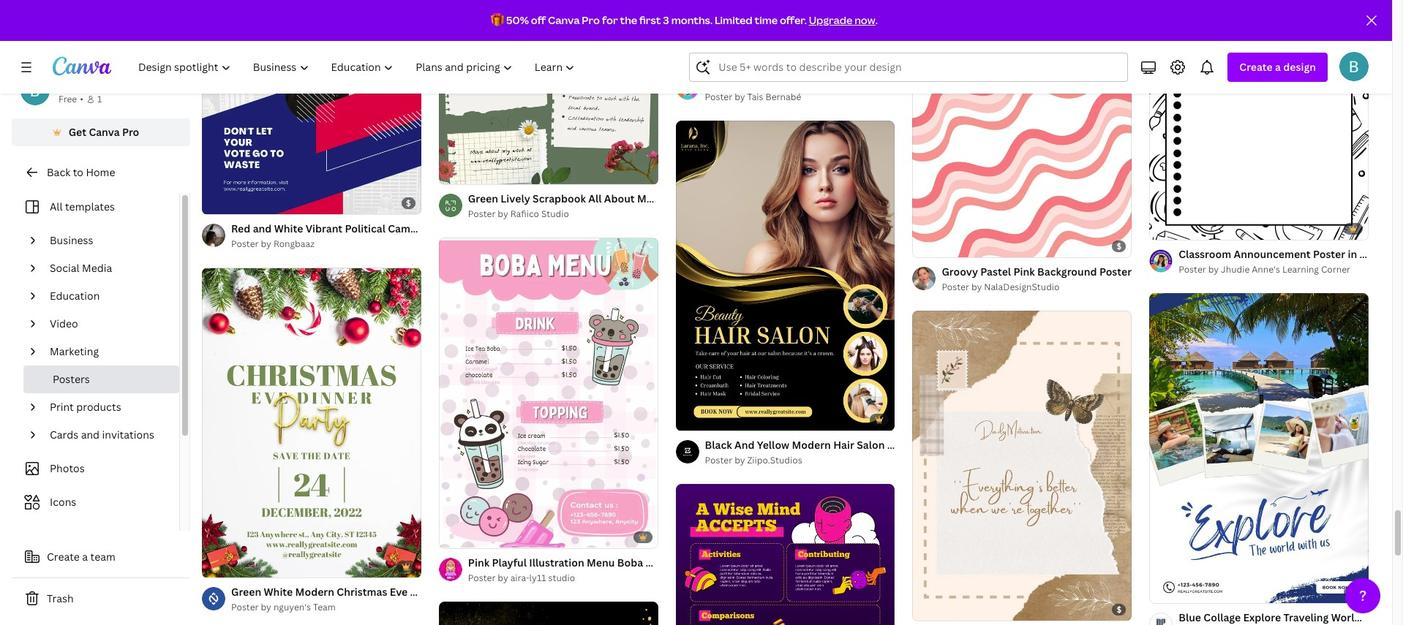 Task type: locate. For each thing, give the bounding box(es) containing it.
blue background aesthetic decorative leaves image
[[676, 0, 895, 67]]

1 horizontal spatial pro
[[582, 13, 600, 27]]

collage
[[1204, 611, 1241, 625]]

blue for blue collage explore traveling world poster
[[1179, 611, 1202, 625]]

0 vertical spatial black
[[1360, 247, 1387, 261]]

background up tais
[[730, 75, 790, 88]]

dinner
[[410, 586, 444, 600]]

0 horizontal spatial create
[[47, 550, 80, 564]]

the
[[620, 13, 637, 27]]

0 horizontal spatial black
[[705, 438, 732, 452]]

0 vertical spatial modern
[[792, 438, 831, 452]]

black
[[1360, 247, 1387, 261], [705, 438, 732, 452]]

anne's
[[1252, 263, 1281, 276]]

photos link
[[20, 455, 171, 483]]

0 vertical spatial a
[[1275, 60, 1281, 74]]

poster by naladesignstudio link
[[942, 280, 1132, 295]]

blue down limited
[[705, 75, 728, 88]]

pink
[[1014, 265, 1035, 279], [468, 556, 490, 570]]

1 horizontal spatial pink
[[1014, 265, 1035, 279]]

classroom
[[1179, 247, 1232, 261]]

poster by nguyen's team link
[[231, 601, 421, 616]]

2 vertical spatial and
[[81, 428, 100, 442]]

poster by aira-ly11 studio link
[[468, 571, 658, 586]]

green white modern christmas eve dinner party poster portrait link
[[231, 585, 549, 601]]

background up poster by naladesignstudio link
[[1038, 265, 1097, 279]]

studio
[[549, 572, 575, 584]]

for
[[602, 13, 618, 27]]

$ for leaves
[[880, 50, 885, 61]]

pro left for
[[582, 13, 600, 27]]

create inside button
[[47, 550, 80, 564]]

by left nguyen's
[[261, 602, 271, 614]]

modern up team
[[295, 586, 334, 600]]

1 horizontal spatial create
[[1240, 60, 1273, 74]]

0 horizontal spatial pro
[[122, 125, 139, 139]]

background inside blue background aesthetic decorative leaves poster by tais bernabé
[[730, 75, 790, 88]]

pro
[[582, 13, 600, 27], [122, 125, 139, 139]]

0 horizontal spatial blue
[[705, 75, 728, 88]]

🎁
[[491, 13, 504, 27]]

ziipo.studios
[[747, 454, 802, 467]]

all inside green lively scrapbook all about me poster poster by rafiico studio
[[589, 192, 602, 206]]

0 horizontal spatial a
[[82, 550, 88, 564]]

education
[[50, 289, 100, 303]]

blue collage explore traveling world poster link
[[1179, 610, 1396, 626]]

white up nguyen's
[[264, 586, 293, 600]]

1 vertical spatial blue
[[1179, 611, 1202, 625]]

by down the groovy
[[972, 281, 982, 293]]

pink up "naladesignstudio"
[[1014, 265, 1035, 279]]

modern up the poster by ziipo.studios 'link'
[[792, 438, 831, 452]]

personal
[[59, 77, 102, 91]]

pink playful illustration menu boba poster poster by aira-ly11 studio
[[468, 556, 678, 584]]

0 horizontal spatial and
[[81, 428, 100, 442]]

media
[[82, 261, 112, 275]]

1 vertical spatial green
[[231, 586, 261, 600]]

in
[[1348, 247, 1358, 261]]

social media
[[50, 261, 112, 275]]

a inside dropdown button
[[1275, 60, 1281, 74]]

a for design
[[1275, 60, 1281, 74]]

Search search field
[[719, 53, 1119, 81]]

learning
[[1283, 263, 1319, 276]]

background inside groovy pastel pink background poster poster by naladesignstudio
[[1038, 265, 1097, 279]]

white up rongbaaz
[[274, 222, 303, 236]]

and right "red"
[[253, 222, 272, 236]]

nguyen's
[[274, 602, 311, 614]]

pro up back to home link
[[122, 125, 139, 139]]

and right cards
[[81, 428, 100, 442]]

all left the templates
[[50, 200, 63, 214]]

1 vertical spatial and
[[1390, 247, 1404, 261]]

groovy pastel pink background poster image
[[913, 0, 1132, 257]]

1 vertical spatial black
[[705, 438, 732, 452]]

aesthetic
[[792, 75, 840, 88]]

education link
[[44, 282, 171, 310]]

offer.
[[780, 13, 807, 27]]

marketing link
[[44, 338, 171, 366]]

business link
[[44, 227, 171, 255]]

.
[[876, 13, 878, 27]]

by
[[735, 91, 745, 103], [498, 208, 508, 221], [261, 238, 271, 251], [1209, 263, 1219, 276], [972, 281, 982, 293], [735, 454, 745, 467], [498, 572, 508, 584], [261, 602, 271, 614]]

back
[[47, 165, 70, 179]]

get
[[69, 125, 86, 139]]

blue
[[705, 75, 728, 88], [1179, 611, 1202, 625]]

black minimalist happy birthday poster image
[[439, 602, 658, 626]]

1 horizontal spatial modern
[[792, 438, 831, 452]]

by left tais
[[735, 91, 745, 103]]

0 horizontal spatial background
[[730, 75, 790, 88]]

trash
[[47, 592, 74, 606]]

0 vertical spatial blue
[[705, 75, 728, 88]]

1 horizontal spatial and
[[253, 222, 272, 236]]

black and yellow modern hair salon poster poster by ziipo.studios
[[705, 438, 920, 467]]

top level navigation element
[[129, 53, 588, 82]]

create for create a design
[[1240, 60, 1273, 74]]

get canva pro
[[69, 125, 139, 139]]

1 horizontal spatial all
[[589, 192, 602, 206]]

home
[[86, 165, 115, 179]]

1 horizontal spatial blue
[[1179, 611, 1202, 625]]

blue inside blue background aesthetic decorative leaves poster by tais bernabé
[[705, 75, 728, 88]]

scrapbook
[[533, 192, 586, 206]]

groovy
[[942, 265, 978, 279]]

create left design
[[1240, 60, 1273, 74]]

None search field
[[690, 53, 1129, 82]]

0 vertical spatial create
[[1240, 60, 1273, 74]]

green inside green white modern christmas eve dinner party poster portrait poster by nguyen's team
[[231, 586, 261, 600]]

0 horizontal spatial green
[[231, 586, 261, 600]]

0 vertical spatial pink
[[1014, 265, 1035, 279]]

poster by rafiico studio link
[[468, 207, 658, 222]]

groovy pastel pink background poster poster by naladesignstudio
[[942, 265, 1132, 293]]

yellow
[[757, 438, 790, 452]]

party
[[446, 586, 473, 600]]

0 horizontal spatial canva
[[89, 125, 120, 139]]

classroom announcement poster in black and white illustrative style image
[[1150, 0, 1369, 240]]

red and white vibrant political campaign poster poster by rongbaaz
[[231, 222, 473, 251]]

all inside all templates 'link'
[[50, 200, 63, 214]]

1 vertical spatial canva
[[89, 125, 120, 139]]

pink left playful
[[468, 556, 490, 570]]

green lively scrapbook all about me poster poster by rafiico studio
[[468, 192, 688, 221]]

blue left collage
[[1179, 611, 1202, 625]]

0 vertical spatial and
[[253, 222, 272, 236]]

1 horizontal spatial black
[[1360, 247, 1387, 261]]

by down playful
[[498, 572, 508, 584]]

create inside dropdown button
[[1240, 60, 1273, 74]]

1 vertical spatial white
[[264, 586, 293, 600]]

0 horizontal spatial pink
[[468, 556, 490, 570]]

by down lively
[[498, 208, 508, 221]]

$
[[880, 50, 885, 61], [406, 198, 411, 209], [1117, 241, 1122, 252], [1117, 604, 1122, 615]]

upgrade
[[809, 13, 853, 27]]

blue background aesthetic decorative leaves link
[[705, 74, 934, 90]]

create a team button
[[12, 543, 190, 572]]

canva
[[548, 13, 580, 27], [89, 125, 120, 139]]

0 vertical spatial background
[[730, 75, 790, 88]]

by left rongbaaz
[[261, 238, 271, 251]]

black right in on the right top
[[1360, 247, 1387, 261]]

now
[[855, 13, 876, 27]]

0 horizontal spatial all
[[50, 200, 63, 214]]

brad klo image
[[1340, 52, 1369, 81]]

a left design
[[1275, 60, 1281, 74]]

canva right get
[[89, 125, 120, 139]]

by down and
[[735, 454, 745, 467]]

background
[[730, 75, 790, 88], [1038, 265, 1097, 279]]

0 vertical spatial green
[[468, 192, 498, 206]]

by inside 'black and yellow modern hair salon poster poster by ziipo.studios'
[[735, 454, 745, 467]]

a
[[1275, 60, 1281, 74], [82, 550, 88, 564]]

canva right off
[[548, 13, 580, 27]]

by down classroom
[[1209, 263, 1219, 276]]

cards
[[50, 428, 78, 442]]

1 vertical spatial background
[[1038, 265, 1097, 279]]

create left team
[[47, 550, 80, 564]]

1 vertical spatial pro
[[122, 125, 139, 139]]

posters
[[53, 372, 90, 386]]

white inside green white modern christmas eve dinner party poster portrait poster by nguyen's team
[[264, 586, 293, 600]]

illustration
[[529, 556, 584, 570]]

all left about
[[589, 192, 602, 206]]

green
[[468, 192, 498, 206], [231, 586, 261, 600]]

video link
[[44, 310, 171, 338]]

and inside red and white vibrant political campaign poster poster by rongbaaz
[[253, 222, 272, 236]]

0 vertical spatial white
[[274, 222, 303, 236]]

1 vertical spatial create
[[47, 550, 80, 564]]

green inside green lively scrapbook all about me poster poster by rafiico studio
[[468, 192, 498, 206]]

campaign
[[388, 222, 438, 236]]

2 horizontal spatial and
[[1390, 247, 1404, 261]]

1 vertical spatial pink
[[468, 556, 490, 570]]

1 horizontal spatial a
[[1275, 60, 1281, 74]]

free •
[[59, 93, 83, 105]]

all
[[589, 192, 602, 206], [50, 200, 63, 214]]

and right in on the right top
[[1390, 247, 1404, 261]]

dark illustration 7 steps personal development infographic poster image
[[676, 485, 895, 626]]

print products
[[50, 400, 121, 414]]

templates
[[65, 200, 115, 214]]

create for create a team
[[47, 550, 80, 564]]

black left and
[[705, 438, 732, 452]]

0 horizontal spatial modern
[[295, 586, 334, 600]]

a left team
[[82, 550, 88, 564]]

world
[[1332, 611, 1361, 625]]

salon
[[857, 438, 885, 452]]

by inside blue background aesthetic decorative leaves poster by tais bernabé
[[735, 91, 745, 103]]

classroom announcement poster in black and poster by jhudie anne's learning corner
[[1179, 247, 1404, 276]]

1 vertical spatial a
[[82, 550, 88, 564]]

1 horizontal spatial green
[[468, 192, 498, 206]]

a inside button
[[82, 550, 88, 564]]

1 horizontal spatial canva
[[548, 13, 580, 27]]

1 horizontal spatial background
[[1038, 265, 1097, 279]]

by inside "classroom announcement poster in black and poster by jhudie anne's learning corner"
[[1209, 263, 1219, 276]]

to
[[73, 165, 83, 179]]

1 vertical spatial modern
[[295, 586, 334, 600]]

pink playful illustration menu boba poster image
[[439, 238, 658, 548]]

off
[[531, 13, 546, 27]]



Task type: vqa. For each thing, say whether or not it's contained in the screenshot.
Background in 'Groovy Pastel Pink Background Poster Poster by NalaDesignStudio'
yes



Task type: describe. For each thing, give the bounding box(es) containing it.
print products link
[[44, 394, 171, 421]]

0 vertical spatial pro
[[582, 13, 600, 27]]

lively
[[501, 192, 530, 206]]

$ for political
[[406, 198, 411, 209]]

0 vertical spatial canva
[[548, 13, 580, 27]]

get canva pro button
[[12, 119, 190, 146]]

and inside "classroom announcement poster in black and poster by jhudie anne's learning corner"
[[1390, 247, 1404, 261]]

menu
[[587, 556, 615, 570]]

limited
[[715, 13, 753, 27]]

red and white vibrant political campaign poster image
[[202, 0, 421, 215]]

team
[[90, 550, 116, 564]]

green for green lively scrapbook all about me poster
[[468, 192, 498, 206]]

rafiico
[[511, 208, 539, 221]]

1
[[97, 93, 102, 105]]

create a team
[[47, 550, 116, 564]]

pro inside button
[[122, 125, 139, 139]]

social media link
[[44, 255, 171, 282]]

team
[[313, 602, 336, 614]]

portrait
[[510, 586, 549, 600]]

decorative
[[842, 75, 897, 88]]

modern inside green white modern christmas eve dinner party poster portrait poster by nguyen's team
[[295, 586, 334, 600]]

classroom announcement poster in black and link
[[1179, 246, 1404, 262]]

blue collage explore traveling world poster image
[[1150, 293, 1369, 603]]

explore
[[1244, 611, 1281, 625]]

time
[[755, 13, 778, 27]]

political
[[345, 222, 386, 236]]

by inside green white modern christmas eve dinner party poster portrait poster by nguyen's team
[[261, 602, 271, 614]]

poster by jhudie anne's learning corner link
[[1179, 262, 1369, 277]]

3
[[663, 13, 669, 27]]

pink inside pink playful illustration menu boba poster poster by aira-ly11 studio
[[468, 556, 490, 570]]

pink playful illustration menu boba poster link
[[468, 555, 678, 571]]

cards and invitations
[[50, 428, 154, 442]]

blue background aesthetic decorative leaves poster by tais bernabé
[[705, 75, 934, 103]]

corner
[[1322, 263, 1351, 276]]

groovy pastel pink background poster link
[[942, 264, 1132, 280]]

upgrade now button
[[809, 13, 876, 27]]

poster by tais bernabé link
[[705, 90, 895, 105]]

eve
[[390, 586, 408, 600]]

green white modern christmas eve dinner party poster portrait poster by nguyen's team
[[231, 586, 549, 614]]

black inside 'black and yellow modern hair salon poster poster by ziipo.studios'
[[705, 438, 732, 452]]

traveling
[[1284, 611, 1329, 625]]

back to home link
[[12, 158, 190, 187]]

green lively scrapbook all about me poster link
[[468, 191, 688, 207]]

studio
[[541, 208, 569, 221]]

leaves
[[899, 75, 934, 88]]

announcement
[[1234, 247, 1311, 261]]

products
[[76, 400, 121, 414]]

about
[[604, 192, 635, 206]]

create a design button
[[1228, 53, 1328, 82]]

photos
[[50, 462, 85, 476]]

by inside green lively scrapbook all about me poster poster by rafiico studio
[[498, 208, 508, 221]]

beige and brown torn paper scrapbook motivational quote poster image
[[913, 311, 1132, 621]]

tais
[[747, 91, 764, 103]]

pink inside groovy pastel pink background poster poster by naladesignstudio
[[1014, 265, 1035, 279]]

cards and invitations link
[[44, 421, 171, 449]]

first
[[640, 13, 661, 27]]

blue for blue background aesthetic decorative leaves poster by tais bernabé
[[705, 75, 728, 88]]

green white modern christmas eve dinner party poster portrait image
[[202, 268, 421, 578]]

boba
[[617, 556, 643, 570]]

hair
[[834, 438, 855, 452]]

by inside red and white vibrant political campaign poster poster by rongbaaz
[[261, 238, 271, 251]]

invitations
[[102, 428, 154, 442]]

poster by ziipo.studios link
[[705, 454, 895, 468]]

red and white vibrant political campaign poster link
[[231, 221, 473, 237]]

bernabé
[[766, 91, 802, 103]]

icons link
[[20, 489, 171, 517]]

poster by rongbaaz link
[[231, 237, 421, 252]]

🎁 50% off canva pro for the first 3 months. limited time offer. upgrade now .
[[491, 13, 878, 27]]

by inside groovy pastel pink background poster poster by naladesignstudio
[[972, 281, 982, 293]]

black and yellow modern hair salon poster link
[[705, 438, 920, 454]]

and
[[735, 438, 755, 452]]

white inside red and white vibrant political campaign poster poster by rongbaaz
[[274, 222, 303, 236]]

video
[[50, 317, 78, 331]]

black and yellow modern hair salon poster image
[[676, 121, 895, 431]]

ly11
[[529, 572, 546, 584]]

months.
[[671, 13, 713, 27]]

modern inside 'black and yellow modern hair salon poster poster by ziipo.studios'
[[792, 438, 831, 452]]

create a design
[[1240, 60, 1316, 74]]

aira-
[[511, 572, 529, 584]]

a for team
[[82, 550, 88, 564]]

marketing
[[50, 345, 99, 359]]

naladesignstudio
[[984, 281, 1060, 293]]

red
[[231, 222, 250, 236]]

me
[[637, 192, 653, 206]]

•
[[80, 93, 83, 105]]

canva inside button
[[89, 125, 120, 139]]

poster inside blue background aesthetic decorative leaves poster by tais bernabé
[[705, 91, 733, 103]]

green for green white modern christmas eve dinner party poster portrait
[[231, 586, 261, 600]]

jhudie
[[1221, 263, 1250, 276]]

$ for poster
[[1117, 241, 1122, 252]]

and for white
[[253, 222, 272, 236]]

christmas
[[337, 586, 387, 600]]

free
[[59, 93, 77, 105]]

green lively scrapbook all about me poster image
[[439, 0, 658, 185]]

all templates
[[50, 200, 115, 214]]

black inside "classroom announcement poster in black and poster by jhudie anne's learning corner"
[[1360, 247, 1387, 261]]

business
[[50, 233, 93, 247]]

by inside pink playful illustration menu boba poster poster by aira-ly11 studio
[[498, 572, 508, 584]]

and for invitations
[[81, 428, 100, 442]]

print
[[50, 400, 74, 414]]

pastel
[[981, 265, 1011, 279]]



